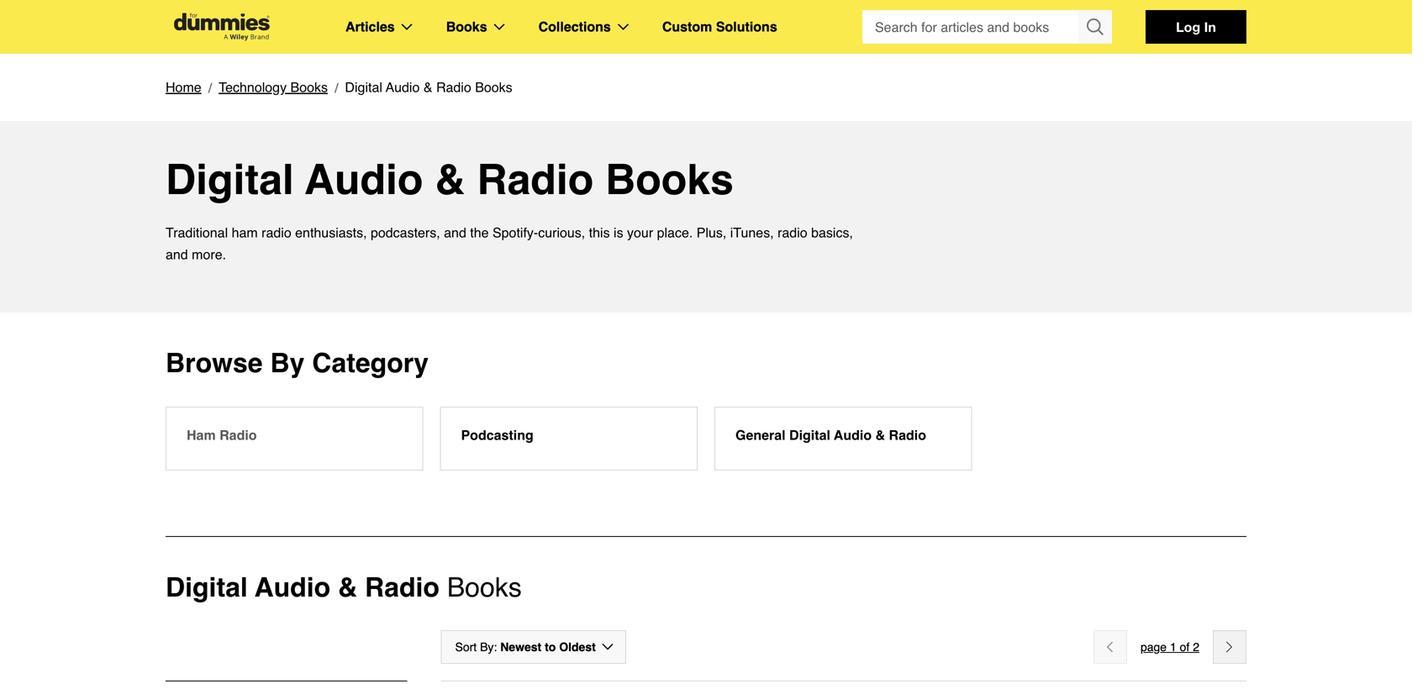 Task type: locate. For each thing, give the bounding box(es) containing it.
traditional ham radio enthusiasts, podcasters, and the spotify-curious, this is your place. plus, itunes, radio basics, and more.
[[166, 225, 853, 262]]

by
[[270, 348, 305, 379]]

oldest
[[559, 641, 596, 654]]

podcasting link
[[440, 407, 698, 471], [440, 407, 698, 471]]

books
[[446, 19, 487, 34], [291, 79, 328, 95], [475, 79, 513, 95], [606, 156, 734, 204], [447, 572, 522, 603]]

and
[[444, 225, 467, 241], [166, 247, 188, 262]]

books up place.
[[606, 156, 734, 204]]

podcasting
[[461, 428, 534, 443]]

open book categories image
[[494, 24, 505, 30]]

collections
[[539, 19, 611, 34]]

ham radio link
[[166, 407, 423, 471], [166, 407, 423, 471]]

to
[[545, 641, 556, 654]]

cookie consent banner dialog
[[0, 629, 1413, 690]]

digital
[[345, 79, 383, 95], [166, 156, 294, 204], [790, 428, 831, 443], [166, 572, 248, 603]]

newest
[[501, 641, 542, 654]]

ham
[[232, 225, 258, 241]]

open collections list image
[[618, 24, 629, 30]]

radio left basics,
[[778, 225, 808, 241]]

page 1 of 2
[[1141, 641, 1200, 654]]

books up 'by:'
[[447, 572, 522, 603]]

1 horizontal spatial radio
[[778, 225, 808, 241]]

page
[[1141, 641, 1167, 654]]

technology books link
[[219, 77, 328, 98]]

books down open book categories icon
[[475, 79, 513, 95]]

1 vertical spatial digital audio & radio books
[[166, 156, 734, 204]]

group
[[863, 10, 1113, 44]]

books right technology
[[291, 79, 328, 95]]

of
[[1180, 641, 1190, 654]]

solutions
[[716, 19, 778, 34]]

log
[[1177, 19, 1201, 35]]

and left the
[[444, 225, 467, 241]]

technology
[[219, 79, 287, 95]]

radio right the ham at top
[[262, 225, 292, 241]]

home
[[166, 79, 202, 95]]

radio
[[436, 79, 472, 95], [477, 156, 594, 204], [220, 428, 257, 443], [889, 428, 927, 443], [365, 572, 440, 603]]

enthusiasts,
[[295, 225, 367, 241]]

1 vertical spatial and
[[166, 247, 188, 262]]

by:
[[480, 641, 497, 654]]

and down traditional
[[166, 247, 188, 262]]

sort
[[455, 641, 477, 654]]

radio
[[262, 225, 292, 241], [778, 225, 808, 241]]

digital audio & radio books
[[345, 79, 513, 95], [166, 156, 734, 204], [166, 572, 522, 603]]

0 vertical spatial and
[[444, 225, 467, 241]]

1
[[1171, 641, 1177, 654]]

audio
[[386, 79, 420, 95], [305, 156, 423, 204], [834, 428, 872, 443], [255, 572, 331, 603]]

1 horizontal spatial and
[[444, 225, 467, 241]]

&
[[424, 79, 433, 95], [435, 156, 465, 204], [876, 428, 886, 443], [338, 572, 358, 603]]

general digital audio & radio link
[[715, 407, 973, 471], [715, 407, 973, 471]]

2 radio from the left
[[778, 225, 808, 241]]

plus,
[[697, 225, 727, 241]]

0 horizontal spatial radio
[[262, 225, 292, 241]]

logo image
[[166, 13, 278, 41]]

page 1 of 2 button
[[1141, 637, 1200, 658]]



Task type: describe. For each thing, give the bounding box(es) containing it.
podcasters,
[[371, 225, 440, 241]]

2
[[1193, 641, 1200, 654]]

Search for articles and books text field
[[863, 10, 1081, 44]]

place.
[[657, 225, 693, 241]]

open article categories image
[[402, 24, 413, 30]]

itunes,
[[731, 225, 774, 241]]

category
[[312, 348, 429, 379]]

the
[[470, 225, 489, 241]]

0 vertical spatial digital audio & radio books
[[345, 79, 513, 95]]

0 horizontal spatial and
[[166, 247, 188, 262]]

browse
[[166, 348, 263, 379]]

traditional
[[166, 225, 228, 241]]

ham radio
[[187, 428, 257, 443]]

log in
[[1177, 19, 1217, 35]]

this
[[589, 225, 610, 241]]

browse by category
[[166, 348, 429, 379]]

log in link
[[1146, 10, 1247, 44]]

ham
[[187, 428, 216, 443]]

2 vertical spatial digital audio & radio books
[[166, 572, 522, 603]]

curious,
[[538, 225, 585, 241]]

spotify-
[[493, 225, 538, 241]]

sort by: newest to oldest
[[455, 641, 596, 654]]

custom solutions link
[[662, 16, 778, 38]]

custom
[[662, 19, 713, 34]]

general digital audio & radio
[[736, 428, 927, 443]]

books left open book categories icon
[[446, 19, 487, 34]]

technology books
[[219, 79, 328, 95]]

more.
[[192, 247, 226, 262]]

in
[[1205, 19, 1217, 35]]

articles
[[346, 19, 395, 34]]

your
[[627, 225, 654, 241]]

general
[[736, 428, 786, 443]]

basics,
[[812, 225, 853, 241]]

home link
[[166, 77, 202, 98]]

1 radio from the left
[[262, 225, 292, 241]]

custom solutions
[[662, 19, 778, 34]]

is
[[614, 225, 624, 241]]



Task type: vqa. For each thing, say whether or not it's contained in the screenshot.
Browse
yes



